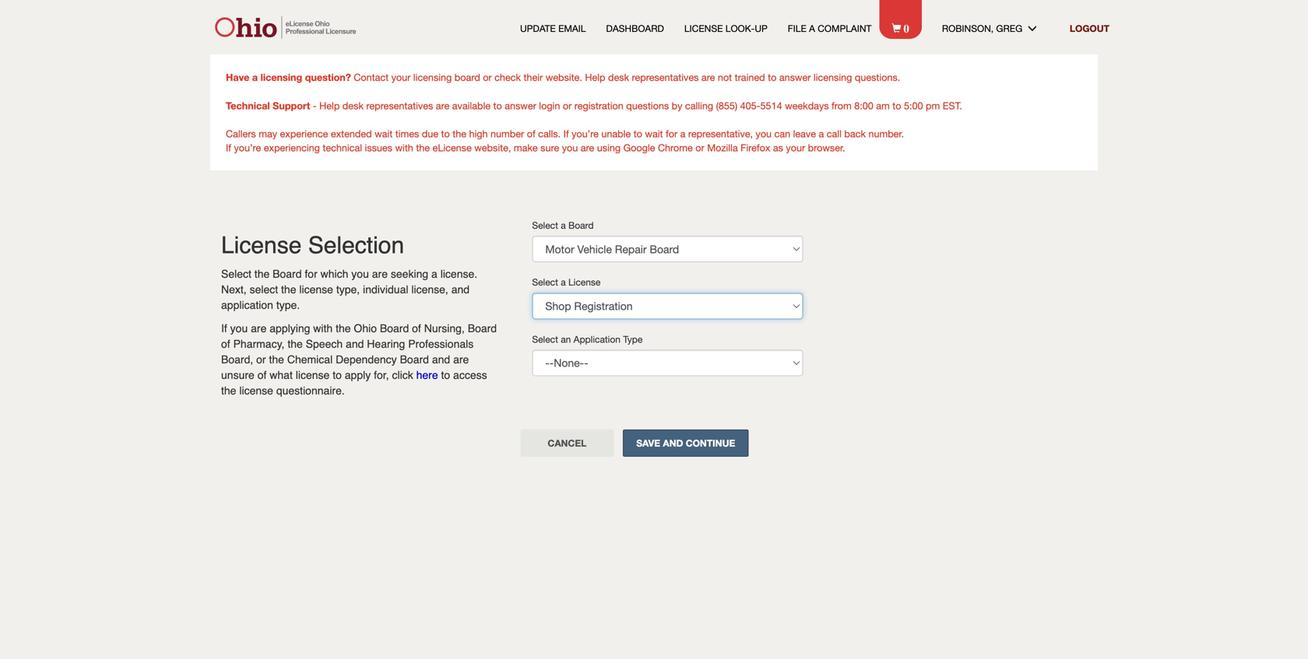 Task type: locate. For each thing, give the bounding box(es) containing it.
license left look-
[[685, 23, 723, 34]]

license inside license look-up 'link'
[[685, 23, 723, 34]]

select
[[532, 220, 558, 231], [221, 268, 252, 280], [532, 277, 558, 288], [532, 334, 558, 345]]

1 vertical spatial help
[[320, 100, 340, 111]]

and down ohio
[[346, 338, 364, 351]]

sure
[[541, 142, 560, 153]]

license
[[299, 284, 333, 296], [296, 369, 330, 382], [239, 385, 273, 397]]

licensing left the board
[[414, 72, 452, 83]]

are inside callers may experience extended wait times due to the high number of calls. if you're unable to wait for a representative, you can leave a call back number. if you're experiencing technical issues with the elicense website, make sure you are using google chrome or mozilla firefox as your browser.
[[581, 142, 595, 153]]

wait
[[375, 128, 393, 139], [645, 128, 663, 139]]

0 vertical spatial your
[[392, 72, 411, 83]]

license
[[685, 23, 723, 34], [221, 232, 302, 259], [569, 277, 601, 288]]

select up the next,
[[221, 268, 252, 280]]

dashboard
[[606, 23, 664, 34]]

are up individual
[[372, 268, 388, 280]]

representatives up times
[[366, 100, 433, 111]]

type,
[[336, 284, 360, 296]]

1 horizontal spatial for
[[666, 128, 678, 139]]

1 horizontal spatial with
[[395, 142, 414, 153]]

desk up extended
[[343, 100, 364, 111]]

5:00
[[904, 100, 924, 111]]

1 vertical spatial you're
[[234, 142, 261, 153]]

1 vertical spatial desk
[[343, 100, 364, 111]]

make
[[514, 142, 538, 153]]

0 vertical spatial answer
[[780, 72, 811, 83]]

are inside select the board for which you are seeking a license. next, select the license type, individual license, and application type.
[[372, 268, 388, 280]]

individual
[[363, 284, 409, 296]]

file a complaint link
[[788, 22, 872, 35]]

desk up registration
[[608, 72, 629, 83]]

you're down callers on the top left
[[234, 142, 261, 153]]

0 vertical spatial and
[[452, 284, 470, 296]]

nursing,
[[424, 323, 465, 335]]

desk
[[608, 72, 629, 83], [343, 100, 364, 111]]

of
[[527, 128, 536, 139], [412, 323, 421, 335], [221, 338, 230, 351], [258, 369, 267, 382]]

if right "calls."
[[564, 128, 569, 139]]

unsure
[[221, 369, 255, 382]]

1 vertical spatial representatives
[[366, 100, 433, 111]]

board right nursing,
[[468, 323, 497, 335]]

0 horizontal spatial desk
[[343, 100, 364, 111]]

1 vertical spatial license
[[296, 369, 330, 382]]

help up technical support - help desk representatives are available to answer login or registration questions by calling (855) 405-5514 weekdays from 8:00 am to 5:00 pm est.
[[585, 72, 606, 83]]

are up "pharmacy,"
[[251, 323, 267, 335]]

0 vertical spatial for
[[666, 128, 678, 139]]

license up select an application type
[[569, 277, 601, 288]]

the down the unsure
[[221, 385, 236, 397]]

leave
[[794, 128, 816, 139]]

1 horizontal spatial desk
[[608, 72, 629, 83]]

your right contact
[[392, 72, 411, 83]]

wait up the google
[[645, 128, 663, 139]]

1 vertical spatial your
[[786, 142, 806, 153]]

are inside have a licensing question? contact your licensing board or check their website. help desk representatives are not trained to answer licensing questions.
[[702, 72, 715, 83]]

the
[[453, 128, 467, 139], [416, 142, 430, 153], [255, 268, 270, 280], [281, 284, 296, 296], [336, 323, 351, 335], [288, 338, 303, 351], [269, 354, 284, 366], [221, 385, 236, 397]]

0 horizontal spatial with
[[313, 323, 333, 335]]

are left available
[[436, 100, 450, 111]]

0 vertical spatial help
[[585, 72, 606, 83]]

select for select a board
[[532, 220, 558, 231]]

here link
[[416, 369, 438, 382]]

what
[[270, 369, 293, 382]]

professionals
[[408, 338, 474, 351]]

license.
[[441, 268, 478, 280]]

speech
[[306, 338, 343, 351]]

robinson, greg
[[943, 23, 1028, 34]]

google
[[624, 142, 656, 153]]

1 horizontal spatial representatives
[[632, 72, 699, 83]]

representatives up by
[[632, 72, 699, 83]]

help right -
[[320, 100, 340, 111]]

hearing
[[367, 338, 405, 351]]

of up make
[[527, 128, 536, 139]]

0 horizontal spatial wait
[[375, 128, 393, 139]]

click
[[392, 369, 413, 382]]

license up questionnaire.
[[296, 369, 330, 382]]

using
[[597, 142, 621, 153]]

a
[[810, 23, 816, 34], [252, 71, 258, 83], [681, 128, 686, 139], [819, 128, 824, 139], [561, 220, 566, 231], [432, 268, 438, 280], [561, 277, 566, 288]]

if down application
[[221, 323, 227, 335]]

1 horizontal spatial your
[[786, 142, 806, 153]]

back
[[845, 128, 866, 139]]

and
[[452, 284, 470, 296], [346, 338, 364, 351], [432, 354, 450, 366]]

1 horizontal spatial you're
[[572, 128, 599, 139]]

or inside have a licensing question? contact your licensing board or check their website. help desk representatives are not trained to answer licensing questions.
[[483, 72, 492, 83]]

and down the license. at left top
[[452, 284, 470, 296]]

2 vertical spatial if
[[221, 323, 227, 335]]

your down leave
[[786, 142, 806, 153]]

access
[[453, 369, 487, 382]]

0 vertical spatial license
[[299, 284, 333, 296]]

with down times
[[395, 142, 414, 153]]

high
[[469, 128, 488, 139]]

you
[[756, 128, 772, 139], [562, 142, 578, 153], [352, 268, 369, 280], [230, 323, 248, 335]]

0 horizontal spatial your
[[392, 72, 411, 83]]

update
[[520, 23, 556, 34]]

to right here
[[441, 369, 450, 382]]

1 horizontal spatial license
[[569, 277, 601, 288]]

seeking
[[391, 268, 429, 280]]

board
[[569, 220, 594, 231], [273, 268, 302, 280], [380, 323, 409, 335], [468, 323, 497, 335], [400, 354, 429, 366]]

0 vertical spatial if
[[564, 128, 569, 139]]

0 horizontal spatial you're
[[234, 142, 261, 153]]

with inside callers may experience extended wait times due to the high number of calls. if you're unable to wait for a representative, you can leave a call back number. if you're experiencing technical issues with the elicense website, make sure you are using google chrome or mozilla firefox as your browser.
[[395, 142, 414, 153]]

for inside select the board for which you are seeking a license. next, select the license type, individual license, and application type.
[[305, 268, 318, 280]]

license down the unsure
[[239, 385, 273, 397]]

2 horizontal spatial license
[[685, 23, 723, 34]]

to left apply
[[333, 369, 342, 382]]

licensing up support
[[261, 71, 302, 83]]

may
[[259, 128, 277, 139]]

chrome
[[658, 142, 693, 153]]

select inside select the board for which you are seeking a license. next, select the license type, individual license, and application type.
[[221, 268, 252, 280]]

are left using
[[581, 142, 595, 153]]

support
[[273, 100, 310, 111]]

type
[[623, 334, 643, 345]]

you up firefox
[[756, 128, 772, 139]]

0 horizontal spatial and
[[346, 338, 364, 351]]

have
[[226, 71, 250, 83]]

wait up issues
[[375, 128, 393, 139]]

2 horizontal spatial licensing
[[814, 72, 853, 83]]

0 horizontal spatial license
[[221, 232, 302, 259]]

or right login
[[563, 100, 572, 111]]

8:00
[[855, 100, 874, 111]]

0 horizontal spatial answer
[[505, 100, 537, 111]]

0 vertical spatial representatives
[[632, 72, 699, 83]]

help
[[585, 72, 606, 83], [320, 100, 340, 111]]

if you are applying with the ohio board of nursing, board of pharmacy, the speech and hearing professionals board, or the chemical dependency board and are unsure of what license to apply for, click
[[221, 323, 497, 382]]

question?
[[305, 71, 351, 83]]

licensing up from
[[814, 72, 853, 83]]

1 vertical spatial with
[[313, 323, 333, 335]]

you down application
[[230, 323, 248, 335]]

next,
[[221, 284, 247, 296]]

for up chrome
[[666, 128, 678, 139]]

or down "pharmacy,"
[[256, 354, 266, 366]]

you inside if you are applying with the ohio board of nursing, board of pharmacy, the speech and hearing professionals board, or the chemical dependency board and are unsure of what license to apply for, click
[[230, 323, 248, 335]]

to inside have a licensing question? contact your licensing board or check their website. help desk representatives are not trained to answer licensing questions.
[[768, 72, 777, 83]]

2 wait from the left
[[645, 128, 663, 139]]

license up "select"
[[221, 232, 302, 259]]

or left mozilla
[[696, 142, 705, 153]]

1 horizontal spatial wait
[[645, 128, 663, 139]]

to right trained
[[768, 72, 777, 83]]

questions.
[[855, 72, 901, 83]]

you right sure
[[562, 142, 578, 153]]

browser.
[[808, 142, 846, 153]]

0 horizontal spatial for
[[305, 268, 318, 280]]

answer inside technical support - help desk representatives are available to answer login or registration questions by calling (855) 405-5514 weekdays from 8:00 am to 5:00 pm est.
[[505, 100, 537, 111]]

board up the click
[[400, 354, 429, 366]]

to access the license questionnaire.
[[221, 369, 487, 397]]

the up "select"
[[255, 268, 270, 280]]

1 horizontal spatial answer
[[780, 72, 811, 83]]

you're up using
[[572, 128, 599, 139]]

board up "select"
[[273, 268, 302, 280]]

select up select a license
[[532, 220, 558, 231]]

dependency
[[336, 354, 397, 366]]

the left ohio
[[336, 323, 351, 335]]

the up type.
[[281, 284, 296, 296]]

0 vertical spatial desk
[[608, 72, 629, 83]]

answer left login
[[505, 100, 537, 111]]

0 vertical spatial with
[[395, 142, 414, 153]]

are up access
[[453, 354, 469, 366]]

select for select a license
[[532, 277, 558, 288]]

license down which
[[299, 284, 333, 296]]

0 horizontal spatial help
[[320, 100, 340, 111]]

have a licensing question? contact your licensing board or check their website. help desk representatives are not trained to answer licensing questions.
[[226, 71, 901, 83]]

the up what
[[269, 354, 284, 366]]

or inside technical support - help desk representatives are available to answer login or registration questions by calling (855) 405-5514 weekdays from 8:00 am to 5:00 pm est.
[[563, 100, 572, 111]]

look-
[[726, 23, 755, 34]]

if inside if you are applying with the ohio board of nursing, board of pharmacy, the speech and hearing professionals board, or the chemical dependency board and are unsure of what license to apply for, click
[[221, 323, 227, 335]]

select down 'select a board'
[[532, 277, 558, 288]]

select left an
[[532, 334, 558, 345]]

2 vertical spatial and
[[432, 354, 450, 366]]

None button
[[521, 430, 614, 457], [623, 430, 749, 457], [521, 430, 614, 457], [623, 430, 749, 457]]

2 horizontal spatial and
[[452, 284, 470, 296]]

and down professionals
[[432, 354, 450, 366]]

0 horizontal spatial representatives
[[366, 100, 433, 111]]

questionnaire.
[[276, 385, 345, 397]]

0 vertical spatial license
[[685, 23, 723, 34]]

you up the type,
[[352, 268, 369, 280]]

answer up weekdays
[[780, 72, 811, 83]]

if
[[564, 128, 569, 139], [226, 142, 231, 153], [221, 323, 227, 335]]

if down callers on the top left
[[226, 142, 231, 153]]

2 vertical spatial license
[[239, 385, 273, 397]]

experience
[[280, 128, 328, 139]]

you inside select the board for which you are seeking a license. next, select the license type, individual license, and application type.
[[352, 268, 369, 280]]

a up license,
[[432, 268, 438, 280]]

for left which
[[305, 268, 318, 280]]

menu down image
[[1028, 23, 1050, 33]]

1 vertical spatial license
[[221, 232, 302, 259]]

with up the speech
[[313, 323, 333, 335]]

are left the "not"
[[702, 72, 715, 83]]

the up elicense at left top
[[453, 128, 467, 139]]

board inside select the board for which you are seeking a license. next, select the license type, individual license, and application type.
[[273, 268, 302, 280]]

type.
[[276, 299, 300, 312]]

to inside to access the license questionnaire.
[[441, 369, 450, 382]]

up
[[755, 23, 768, 34]]

technical support - help desk representatives are available to answer login or registration questions by calling (855) 405-5514 weekdays from 8:00 am to 5:00 pm est.
[[226, 100, 963, 111]]

by
[[672, 100, 683, 111]]

1 vertical spatial answer
[[505, 100, 537, 111]]

or right the board
[[483, 72, 492, 83]]

answer
[[780, 72, 811, 83], [505, 100, 537, 111]]

of left what
[[258, 369, 267, 382]]

1 horizontal spatial help
[[585, 72, 606, 83]]

1 vertical spatial for
[[305, 268, 318, 280]]

are inside technical support - help desk representatives are available to answer login or registration questions by calling (855) 405-5514 weekdays from 8:00 am to 5:00 pm est.
[[436, 100, 450, 111]]

board,
[[221, 354, 253, 366]]

to right due
[[441, 128, 450, 139]]



Task type: vqa. For each thing, say whether or not it's contained in the screenshot.
APPLYING
yes



Task type: describe. For each thing, give the bounding box(es) containing it.
select the board for which you are seeking a license. next, select the license type, individual license, and application type.
[[221, 268, 478, 312]]

a inside select the board for which you are seeking a license. next, select the license type, individual license, and application type.
[[432, 268, 438, 280]]

1 wait from the left
[[375, 128, 393, 139]]

selection
[[308, 232, 404, 259]]

0 vertical spatial you're
[[572, 128, 599, 139]]

check
[[495, 72, 521, 83]]

a right file at the right top of the page
[[810, 23, 816, 34]]

or inside if you are applying with the ohio board of nursing, board of pharmacy, the speech and hearing professionals board, or the chemical dependency board and are unsure of what license to apply for, click
[[256, 354, 266, 366]]

board
[[455, 72, 480, 83]]

as
[[773, 142, 784, 153]]

answer inside have a licensing question? contact your licensing board or check their website. help desk representatives are not trained to answer licensing questions.
[[780, 72, 811, 83]]

apply
[[345, 369, 371, 382]]

due
[[422, 128, 439, 139]]

est.
[[943, 100, 963, 111]]

help inside have a licensing question? contact your licensing board or check their website. help desk representatives are not trained to answer licensing questions.
[[585, 72, 606, 83]]

of inside callers may experience extended wait times due to the high number of calls. if you're unable to wait for a representative, you can leave a call back number. if you're experiencing technical issues with the elicense website, make sure you are using google chrome or mozilla firefox as your browser.
[[527, 128, 536, 139]]

select for select the board for which you are seeking a license. next, select the license type, individual license, and application type.
[[221, 268, 252, 280]]

a left call
[[819, 128, 824, 139]]

technical
[[226, 100, 270, 111]]

405-
[[741, 100, 761, 111]]

website.
[[546, 72, 583, 83]]

pharmacy,
[[233, 338, 285, 351]]

an
[[561, 334, 571, 345]]

your inside callers may experience extended wait times due to the high number of calls. if you're unable to wait for a representative, you can leave a call back number. if you're experiencing technical issues with the elicense website, make sure you are using google chrome or mozilla firefox as your browser.
[[786, 142, 806, 153]]

elicense ohio professional licensure image
[[210, 16, 365, 39]]

experiencing
[[264, 142, 320, 153]]

application
[[221, 299, 273, 312]]

update email
[[520, 23, 586, 34]]

for,
[[374, 369, 389, 382]]

to right available
[[494, 100, 502, 111]]

file
[[788, 23, 807, 34]]

1 horizontal spatial licensing
[[414, 72, 452, 83]]

technical
[[323, 142, 362, 153]]

help inside technical support - help desk representatives are available to answer login or registration questions by calling (855) 405-5514 weekdays from 8:00 am to 5:00 pm est.
[[320, 100, 340, 111]]

logout
[[1070, 23, 1110, 34]]

1 vertical spatial if
[[226, 142, 231, 153]]

issues
[[365, 142, 393, 153]]

select a board
[[532, 220, 594, 231]]

(855)
[[716, 100, 738, 111]]

email
[[559, 23, 586, 34]]

1 horizontal spatial and
[[432, 354, 450, 366]]

contact
[[354, 72, 389, 83]]

applying
[[270, 323, 310, 335]]

0 horizontal spatial licensing
[[261, 71, 302, 83]]

from
[[832, 100, 852, 111]]

license look-up link
[[685, 22, 768, 35]]

chemical
[[287, 354, 333, 366]]

calls.
[[538, 128, 561, 139]]

desk inside have a licensing question? contact your licensing board or check their website. help desk representatives are not trained to answer licensing questions.
[[608, 72, 629, 83]]

to inside if you are applying with the ohio board of nursing, board of pharmacy, the speech and hearing professionals board, or the chemical dependency board and are unsure of what license to apply for, click
[[333, 369, 342, 382]]

license selection
[[221, 232, 404, 259]]

select an application type
[[532, 334, 643, 345]]

registration
[[575, 100, 624, 111]]

can
[[775, 128, 791, 139]]

of left nursing,
[[412, 323, 421, 335]]

a right have
[[252, 71, 258, 83]]

application
[[574, 334, 621, 345]]

2 vertical spatial license
[[569, 277, 601, 288]]

for inside callers may experience extended wait times due to the high number of calls. if you're unable to wait for a representative, you can leave a call back number. if you're experiencing technical issues with the elicense website, make sure you are using google chrome or mozilla firefox as your browser.
[[666, 128, 678, 139]]

and inside select the board for which you are seeking a license. next, select the license type, individual license, and application type.
[[452, 284, 470, 296]]

website,
[[475, 142, 511, 153]]

desk inside technical support - help desk representatives are available to answer login or registration questions by calling (855) 405-5514 weekdays from 8:00 am to 5:00 pm est.
[[343, 100, 364, 111]]

or inside callers may experience extended wait times due to the high number of calls. if you're unable to wait for a representative, you can leave a call back number. if you're experiencing technical issues with the elicense website, make sure you are using google chrome or mozilla firefox as your browser.
[[696, 142, 705, 153]]

dashboard link
[[606, 22, 664, 35]]

a down 'select a board'
[[561, 277, 566, 288]]

number
[[491, 128, 524, 139]]

license inside if you are applying with the ohio board of nursing, board of pharmacy, the speech and hearing professionals board, or the chemical dependency board and are unsure of what license to apply for, click
[[296, 369, 330, 382]]

logout link
[[1070, 23, 1110, 34]]

0
[[904, 20, 910, 34]]

their
[[524, 72, 543, 83]]

the inside to access the license questionnaire.
[[221, 385, 236, 397]]

weekdays
[[785, 100, 829, 111]]

login
[[539, 100, 560, 111]]

license look-up
[[685, 23, 768, 34]]

not
[[718, 72, 732, 83]]

a up select a license
[[561, 220, 566, 231]]

robinson,
[[943, 23, 994, 34]]

trained
[[735, 72, 765, 83]]

license,
[[412, 284, 449, 296]]

number.
[[869, 128, 904, 139]]

board up hearing
[[380, 323, 409, 335]]

the down due
[[416, 142, 430, 153]]

with inside if you are applying with the ohio board of nursing, board of pharmacy, the speech and hearing professionals board, or the chemical dependency board and are unsure of what license to apply for, click
[[313, 323, 333, 335]]

robinson, greg link
[[943, 22, 1050, 35]]

a up chrome
[[681, 128, 686, 139]]

call
[[827, 128, 842, 139]]

license inside select the board for which you are seeking a license. next, select the license type, individual license, and application type.
[[299, 284, 333, 296]]

file a complaint
[[788, 23, 872, 34]]

to up the google
[[634, 128, 643, 139]]

mozilla
[[708, 142, 738, 153]]

complaint
[[818, 23, 872, 34]]

the down applying
[[288, 338, 303, 351]]

license for license selection
[[221, 232, 302, 259]]

ohio
[[354, 323, 377, 335]]

calling
[[685, 100, 714, 111]]

extended
[[331, 128, 372, 139]]

times
[[396, 128, 419, 139]]

representatives inside have a licensing question? contact your licensing board or check their website. help desk representatives are not trained to answer licensing questions.
[[632, 72, 699, 83]]

select for select an application type
[[532, 334, 558, 345]]

greg
[[997, 23, 1023, 34]]

available
[[452, 100, 491, 111]]

5514
[[761, 100, 783, 111]]

representatives inside technical support - help desk representatives are available to answer login or registration questions by calling (855) 405-5514 weekdays from 8:00 am to 5:00 pm est.
[[366, 100, 433, 111]]

license for license look-up
[[685, 23, 723, 34]]

unable
[[602, 128, 631, 139]]

of up board,
[[221, 338, 230, 351]]

1 vertical spatial and
[[346, 338, 364, 351]]

license inside to access the license questionnaire.
[[239, 385, 273, 397]]

select
[[250, 284, 278, 296]]

to right am
[[893, 100, 902, 111]]

am
[[877, 100, 890, 111]]

your inside have a licensing question? contact your licensing board or check their website. help desk representatives are not trained to answer licensing questions.
[[392, 72, 411, 83]]

questions
[[627, 100, 669, 111]]

callers may experience extended wait times due to the high number of calls. if you're unable to wait for a representative, you can leave a call back number. if you're experiencing technical issues with the elicense website, make sure you are using google chrome or mozilla firefox as your browser.
[[226, 128, 904, 153]]

board up select a license
[[569, 220, 594, 231]]



